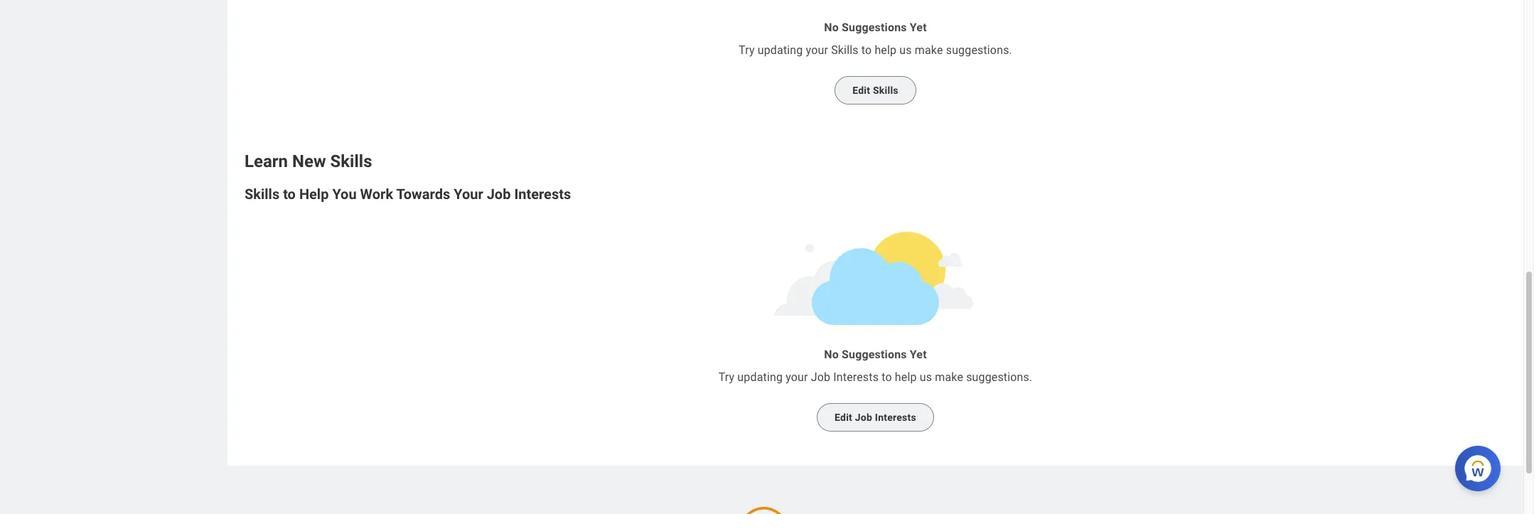 Task type: vqa. For each thing, say whether or not it's contained in the screenshot.
Skills
yes



Task type: locate. For each thing, give the bounding box(es) containing it.
make
[[915, 43, 943, 57], [935, 371, 963, 384]]

1 vertical spatial to
[[283, 186, 296, 203]]

no suggestions yet
[[824, 21, 927, 34], [824, 348, 927, 361]]

no suggestions yet up try updating your skills to help us make suggestions.
[[824, 21, 927, 34]]

to left "help"
[[283, 186, 296, 203]]

try updating your skills to help us make suggestions.
[[739, 43, 1012, 57]]

0 vertical spatial to
[[862, 43, 872, 57]]

edit skills button
[[835, 76, 916, 105]]

1 horizontal spatial to
[[862, 43, 872, 57]]

to up edit job interests
[[882, 371, 892, 384]]

2 horizontal spatial job
[[855, 412, 872, 423]]

region
[[0, 0, 228, 466]]

0 horizontal spatial try
[[719, 371, 735, 384]]

1 vertical spatial try
[[719, 371, 735, 384]]

no suggestions yet up try updating your job interests to help us make suggestions.
[[824, 348, 927, 361]]

job inside the edit job interests button
[[855, 412, 872, 423]]

skills up edit skills button
[[831, 43, 859, 57]]

job up the edit job interests button
[[811, 371, 831, 384]]

interests
[[514, 186, 571, 203], [833, 371, 879, 384], [875, 412, 916, 423]]

job down try updating your job interests to help us make suggestions.
[[855, 412, 872, 423]]

skills
[[831, 43, 859, 57], [873, 85, 899, 96], [330, 151, 372, 171], [245, 186, 280, 203]]

2 vertical spatial interests
[[875, 412, 916, 423]]

0 vertical spatial suggestions
[[842, 21, 907, 34]]

edit
[[853, 85, 870, 96], [835, 412, 853, 423]]

yet up try updating your job interests to help us make suggestions.
[[910, 348, 927, 361]]

0 vertical spatial job
[[487, 186, 511, 203]]

help
[[299, 186, 329, 203]]

learn new skills
[[245, 151, 372, 171]]

0 vertical spatial no suggestions yet
[[824, 21, 927, 34]]

your for skills
[[806, 43, 828, 57]]

logo image
[[719, 500, 804, 514]]

skills to help you work towards your job interests
[[245, 186, 571, 203]]

0 vertical spatial us
[[900, 43, 912, 57]]

towards
[[396, 186, 450, 203]]

1 vertical spatial yet
[[910, 348, 927, 361]]

job
[[487, 186, 511, 203], [811, 371, 831, 384], [855, 412, 872, 423]]

0 vertical spatial updating
[[758, 43, 803, 57]]

yet
[[910, 21, 927, 34], [910, 348, 927, 361]]

edit down try updating your skills to help us make suggestions.
[[853, 85, 870, 96]]

suggestions
[[842, 21, 907, 34], [842, 348, 907, 361]]

1 vertical spatial your
[[786, 371, 808, 384]]

no up try updating your job interests to help us make suggestions.
[[824, 348, 839, 361]]

0 vertical spatial no
[[824, 21, 839, 34]]

0 vertical spatial yet
[[910, 21, 927, 34]]

your for job
[[786, 371, 808, 384]]

edit for edit skills
[[853, 85, 870, 96]]

edit skills
[[853, 85, 899, 96]]

try
[[739, 43, 755, 57], [719, 371, 735, 384]]

to
[[862, 43, 872, 57], [283, 186, 296, 203], [882, 371, 892, 384]]

1 vertical spatial no suggestions yet
[[824, 348, 927, 361]]

skills inside button
[[873, 85, 899, 96]]

us up edit skills button
[[900, 43, 912, 57]]

1 vertical spatial suggestions.
[[966, 371, 1033, 384]]

job right your
[[487, 186, 511, 203]]

1 vertical spatial job
[[811, 371, 831, 384]]

to up edit skills button
[[862, 43, 872, 57]]

2 vertical spatial job
[[855, 412, 872, 423]]

suggestions up try updating your skills to help us make suggestions.
[[842, 21, 907, 34]]

help up edit job interests
[[895, 371, 917, 384]]

us up the edit job interests button
[[920, 371, 932, 384]]

1 vertical spatial interests
[[833, 371, 879, 384]]

updating
[[758, 43, 803, 57], [738, 371, 783, 384]]

0 vertical spatial your
[[806, 43, 828, 57]]

0 vertical spatial edit
[[853, 85, 870, 96]]

no
[[824, 21, 839, 34], [824, 348, 839, 361]]

us
[[900, 43, 912, 57], [920, 371, 932, 384]]

edit job interests button
[[817, 403, 934, 432]]

edit down try updating your job interests to help us make suggestions.
[[835, 412, 853, 423]]

2 vertical spatial to
[[882, 371, 892, 384]]

yet up try updating your skills to help us make suggestions.
[[910, 21, 927, 34]]

your
[[806, 43, 828, 57], [786, 371, 808, 384]]

0 vertical spatial interests
[[514, 186, 571, 203]]

0 vertical spatial try
[[739, 43, 755, 57]]

suggestions up try updating your job interests to help us make suggestions.
[[842, 348, 907, 361]]

suggestions.
[[946, 43, 1012, 57], [966, 371, 1033, 384]]

1 vertical spatial edit
[[835, 412, 853, 423]]

1 vertical spatial no
[[824, 348, 839, 361]]

help up edit skills button
[[875, 43, 897, 57]]

1 vertical spatial make
[[935, 371, 963, 384]]

1 horizontal spatial try
[[739, 43, 755, 57]]

no up try updating your skills to help us make suggestions.
[[824, 21, 839, 34]]

2 horizontal spatial to
[[882, 371, 892, 384]]

1 vertical spatial updating
[[738, 371, 783, 384]]

skills down try updating your skills to help us make suggestions.
[[873, 85, 899, 96]]

1 vertical spatial help
[[895, 371, 917, 384]]

1 vertical spatial suggestions
[[842, 348, 907, 361]]

help
[[875, 43, 897, 57], [895, 371, 917, 384]]

1 vertical spatial us
[[920, 371, 932, 384]]

edit job interests
[[835, 412, 916, 423]]



Task type: describe. For each thing, give the bounding box(es) containing it.
1 yet from the top
[[910, 21, 927, 34]]

0 horizontal spatial us
[[900, 43, 912, 57]]

0 horizontal spatial job
[[487, 186, 511, 203]]

try for try updating your job interests to help us make suggestions.
[[719, 371, 735, 384]]

work
[[360, 186, 393, 203]]

skills up you
[[330, 151, 372, 171]]

2 suggestions from the top
[[842, 348, 907, 361]]

2 no suggestions yet from the top
[[824, 348, 927, 361]]

edit for edit job interests
[[835, 412, 853, 423]]

1 horizontal spatial job
[[811, 371, 831, 384]]

1 no suggestions yet from the top
[[824, 21, 927, 34]]

interests inside button
[[875, 412, 916, 423]]

2 yet from the top
[[910, 348, 927, 361]]

0 horizontal spatial to
[[283, 186, 296, 203]]

you
[[332, 186, 357, 203]]

2 no from the top
[[824, 348, 839, 361]]

1 suggestions from the top
[[842, 21, 907, 34]]

new
[[292, 151, 326, 171]]

0 vertical spatial suggestions.
[[946, 43, 1012, 57]]

learn
[[245, 151, 288, 171]]

1 horizontal spatial us
[[920, 371, 932, 384]]

updating for try updating your skills to help us make suggestions.
[[758, 43, 803, 57]]

your
[[454, 186, 483, 203]]

try for try updating your skills to help us make suggestions.
[[739, 43, 755, 57]]

try updating your job interests to help us make suggestions.
[[719, 371, 1033, 384]]

0 vertical spatial make
[[915, 43, 943, 57]]

0 vertical spatial help
[[875, 43, 897, 57]]

updating for try updating your job interests to help us make suggestions.
[[738, 371, 783, 384]]

skills down learn
[[245, 186, 280, 203]]

1 no from the top
[[824, 21, 839, 34]]



